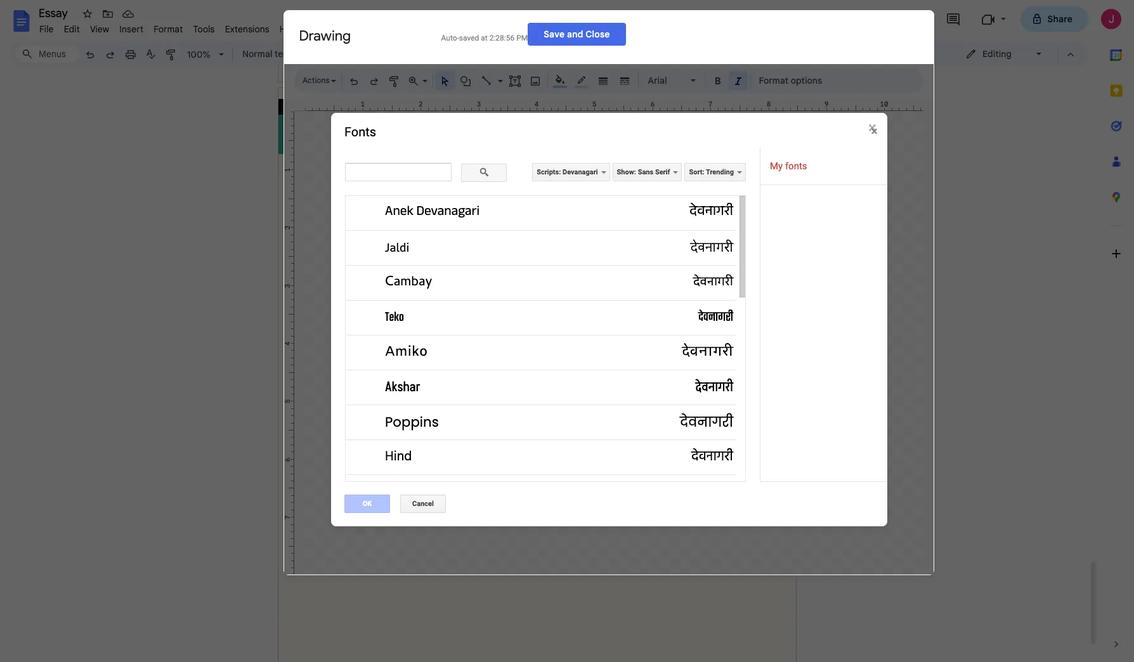 Task type: vqa. For each thing, say whether or not it's contained in the screenshot.
the Format within 'Format' menu item
no



Task type: describe. For each thing, give the bounding box(es) containing it.
menu bar banner
[[0, 0, 1134, 662]]

share. private to only me. image
[[1031, 13, 1043, 24]]

Star checkbox
[[79, 5, 96, 23]]

save
[[544, 28, 565, 40]]

drawing application
[[0, 0, 1134, 662]]

close
[[586, 28, 610, 40]]

Menus field
[[16, 45, 79, 63]]

2:28:56
[[490, 33, 515, 42]]

menu bar inside menu bar banner
[[34, 16, 304, 37]]

pm
[[517, 33, 528, 42]]

drawing heading
[[299, 27, 426, 45]]



Task type: locate. For each thing, give the bounding box(es) containing it.
at
[[481, 33, 488, 42]]

drawing
[[299, 27, 351, 44]]

auto-saved at 2:28:56 pm
[[441, 33, 528, 42]]

Rename text field
[[34, 5, 75, 20]]

tab list
[[1099, 37, 1134, 627]]

main toolbar
[[79, 0, 859, 360]]

tab list inside menu bar banner
[[1099, 37, 1134, 627]]

menu bar
[[34, 16, 304, 37]]

auto-
[[441, 33, 459, 42]]

saved
[[459, 33, 479, 42]]

drawing dialog
[[283, 10, 934, 575]]

save and close
[[544, 28, 610, 40]]

and
[[567, 28, 584, 40]]

save and close button
[[528, 23, 626, 45]]



